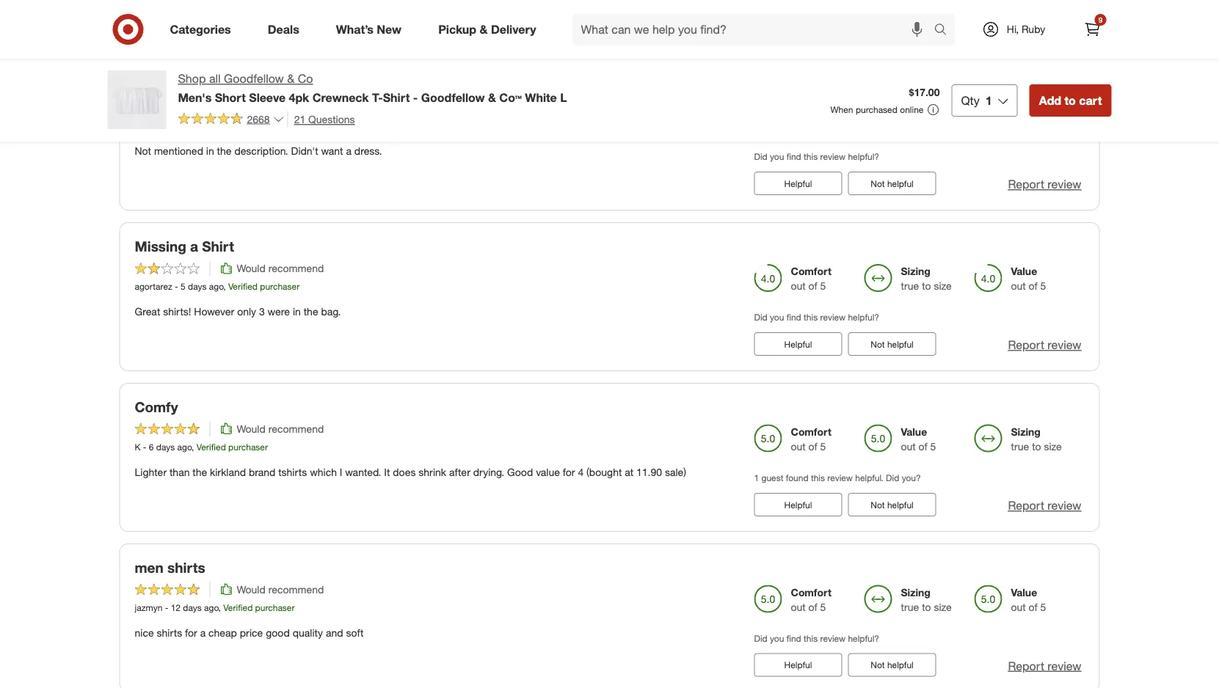 Task type: vqa. For each thing, say whether or not it's contained in the screenshot.
PICKUP & DELIVERY
yes



Task type: describe. For each thing, give the bounding box(es) containing it.
it
[[384, 466, 390, 479]]

size for men shirts
[[934, 601, 952, 614]]

helpful button for shirts
[[754, 654, 842, 677]]

did you find this review helpful? for shirt
[[754, 312, 879, 323]]

men's
[[178, 90, 212, 104]]

report for a
[[1008, 338, 1044, 352]]

good citizen - 4 days ago , verified purchaser
[[135, 120, 314, 131]]

3 helpful button from the top
[[754, 493, 842, 517]]

co™
[[499, 90, 522, 104]]

this for shirts
[[804, 633, 818, 644]]

k - 6 days ago , verified purchaser
[[135, 442, 268, 453]]

helpful for too
[[887, 178, 914, 189]]

not helpful for too
[[871, 178, 914, 189]]

report for shirts
[[1008, 659, 1044, 674]]

(bought
[[586, 466, 622, 479]]

would for missing a shirt
[[237, 262, 266, 275]]

missing a shirt
[[135, 238, 234, 255]]

would recommend for comfy
[[237, 423, 324, 435]]

3 find from the top
[[787, 633, 801, 644]]

shop
[[178, 72, 206, 86]]

delivery
[[491, 22, 536, 36]]

21 questions link
[[287, 111, 355, 127]]

0 horizontal spatial good
[[135, 120, 157, 131]]

report review button for too
[[1008, 176, 1082, 193]]

report review button for a
[[1008, 337, 1082, 354]]

nice shirts for a cheap price good quality and soft
[[135, 627, 364, 639]]

3 helpful? from the top
[[848, 633, 879, 644]]

1 guest found this review helpful. did you?
[[754, 472, 921, 483]]

value out of 5 for missing a shirt
[[1011, 265, 1046, 292]]

at
[[625, 466, 634, 479]]

days for comfy
[[156, 442, 175, 453]]

not for shirts
[[871, 660, 885, 671]]

did for men shirts
[[754, 633, 768, 644]]

guest
[[762, 472, 783, 483]]

search button
[[927, 13, 963, 48]]

389
[[591, 23, 610, 37]]

price
[[240, 627, 263, 639]]

value out of 5 for men shirts
[[1011, 586, 1046, 614]]

6
[[149, 442, 154, 453]]

shirt inside shop all goodfellow & co men's short sleeve 4pk crewneck t-shirt - goodfellow & co™ white l
[[383, 90, 410, 104]]

helpful? for long
[[848, 151, 879, 162]]

recommend for comfy
[[268, 423, 324, 435]]

, for missing a shirt
[[223, 281, 226, 292]]

when
[[830, 104, 853, 115]]

2 comfort out of 5 from the top
[[791, 426, 832, 453]]

purchaser for comfy
[[228, 442, 268, 453]]

not helpful for a
[[871, 339, 914, 350]]

3 not helpful button from the top
[[848, 493, 936, 517]]

3
[[259, 305, 265, 318]]

tshirts
[[278, 466, 307, 479]]

comfort for missing a shirt
[[791, 265, 832, 278]]

not
[[268, 101, 283, 114]]

helpful for shirts
[[784, 660, 812, 671]]

1 vertical spatial a
[[190, 238, 198, 255]]

search
[[927, 24, 963, 38]]

which
[[310, 466, 337, 479]]

citizen
[[159, 120, 186, 131]]

0 vertical spatial for
[[563, 466, 575, 479]]

k
[[135, 442, 141, 453]]

1 horizontal spatial goodfellow
[[421, 90, 485, 104]]

0 horizontal spatial found
[[557, 23, 587, 37]]

3 report review from the top
[[1008, 499, 1082, 513]]

comfort out of 5 for a
[[791, 265, 832, 292]]

helpful for too
[[784, 178, 812, 189]]

2668
[[247, 112, 270, 125]]

11.90
[[636, 466, 662, 479]]

bag.
[[321, 305, 341, 318]]

report review for a
[[1008, 338, 1082, 352]]

, for comfy
[[192, 442, 194, 453]]

1 horizontal spatial a
[[200, 627, 206, 639]]

want
[[321, 145, 343, 158]]

didn't
[[291, 145, 318, 158]]

categories
[[170, 22, 231, 36]]

1 vertical spatial found
[[786, 472, 809, 483]]

drying.
[[473, 466, 504, 479]]

3 helpful from the top
[[784, 499, 812, 510]]

cheap
[[208, 627, 237, 639]]

way
[[135, 77, 162, 94]]

all
[[209, 72, 221, 86]]

t-
[[372, 90, 383, 104]]

white
[[525, 90, 557, 104]]

great shirts! however only 3 were in the bag.
[[135, 305, 341, 318]]

when purchased online
[[830, 104, 924, 115]]

helpful for a
[[887, 339, 914, 350]]

pickup & delivery link
[[426, 13, 555, 46]]

would recommend for missing a shirt
[[237, 262, 324, 275]]

1 horizontal spatial the
[[217, 145, 232, 158]]

verified up not mentioned in the description. didn't want a dress.
[[242, 120, 272, 131]]

too
[[166, 77, 188, 94]]

0 horizontal spatial shirt
[[202, 238, 234, 255]]

after
[[449, 466, 470, 479]]

purchaser for men shirts
[[255, 602, 295, 613]]

did for missing a shirt
[[754, 312, 768, 323]]

verified for comfy
[[196, 442, 226, 453]]

soft
[[346, 627, 364, 639]]

dress.
[[354, 145, 382, 158]]

- inside shop all goodfellow & co men's short sleeve 4pk crewneck t-shirt - goodfellow & co™ white l
[[413, 90, 418, 104]]

not helpful button for too
[[848, 172, 936, 195]]

to inside button
[[1065, 93, 1076, 107]]

crewneck
[[312, 90, 369, 104]]

1 vertical spatial in
[[293, 305, 301, 318]]

lighter
[[135, 466, 167, 479]]

agortarez
[[135, 281, 172, 292]]

verified for missing a shirt
[[228, 281, 258, 292]]

1 vertical spatial &
[[287, 72, 295, 86]]

would for way too long
[[237, 101, 266, 114]]

- for men shirts
[[165, 602, 168, 613]]

comfort out of 5 for shirts
[[791, 586, 832, 614]]

jazmyn - 12 days ago , verified purchaser
[[135, 602, 295, 613]]

pickup & delivery
[[438, 22, 536, 36]]

report review button for shirts
[[1008, 658, 1082, 675]]

true for missing a shirt
[[901, 280, 919, 292]]

great
[[135, 305, 160, 318]]

not mentioned in the description. didn't want a dress.
[[135, 145, 382, 158]]

1 vertical spatial the
[[304, 305, 318, 318]]

this for too
[[804, 151, 818, 162]]

nice
[[135, 627, 154, 639]]

you for shirt
[[770, 312, 784, 323]]

1 vertical spatial sizing true to size
[[1011, 426, 1062, 453]]

lighter than the kirkland brand tshirts which i wanted. it does shrink after drying. good value for 4 (bought at 11.90 sale)
[[135, 466, 686, 479]]

you?
[[902, 472, 921, 483]]

shrink
[[419, 466, 446, 479]]

does
[[393, 466, 416, 479]]

short
[[215, 90, 246, 104]]

would not recommend
[[237, 101, 342, 114]]

shirts for men
[[167, 559, 205, 576]]

4pk
[[289, 90, 309, 104]]

deals link
[[255, 13, 318, 46]]

12
[[171, 602, 181, 613]]

kirkland
[[210, 466, 246, 479]]

21
[[294, 113, 305, 125]]

cart
[[1079, 93, 1102, 107]]

1 vertical spatial value out of 5
[[901, 426, 936, 453]]

jazmyn
[[135, 602, 162, 613]]

would for comfy
[[237, 423, 266, 435]]

add to cart
[[1039, 93, 1102, 107]]

i
[[340, 466, 342, 479]]

not helpful button for shirts
[[848, 654, 936, 677]]



Task type: locate. For each thing, give the bounding box(es) containing it.
1 vertical spatial sizing
[[1011, 426, 1041, 438]]

4 right the citizen
[[195, 120, 200, 131]]

report review for too
[[1008, 177, 1082, 192]]

would left not
[[237, 101, 266, 114]]

what's new
[[336, 22, 402, 36]]

sizing for men shirts
[[901, 586, 931, 599]]

2 vertical spatial &
[[488, 90, 496, 104]]

good right drying.
[[507, 466, 533, 479]]

ago up 'than'
[[177, 442, 192, 453]]

- right agortarez
[[175, 281, 178, 292]]

add
[[1039, 93, 1061, 107]]

0 vertical spatial 4
[[195, 120, 200, 131]]

4 report review button from the top
[[1008, 658, 1082, 675]]

3 not helpful from the top
[[871, 499, 914, 510]]

quality
[[293, 627, 323, 639]]

0 vertical spatial sizing true to size
[[901, 265, 952, 292]]

did you find this review helpful? for long
[[754, 151, 879, 162]]

1
[[986, 93, 992, 107], [754, 472, 759, 483]]

matching
[[614, 23, 662, 37]]

shirts
[[167, 559, 205, 576], [157, 627, 182, 639]]

comfort for men shirts
[[791, 586, 832, 599]]

4 not helpful from the top
[[871, 660, 914, 671]]

for left cheap
[[185, 627, 197, 639]]

- left 12 at the left bottom of the page
[[165, 602, 168, 613]]

a right want
[[346, 145, 352, 158]]

would recommend up good
[[237, 583, 324, 596]]

reviews
[[665, 23, 705, 37]]

1 horizontal spatial 1
[[986, 93, 992, 107]]

, up however
[[223, 281, 226, 292]]

1 helpful from the top
[[784, 178, 812, 189]]

3 helpful from the top
[[887, 499, 914, 510]]

0 vertical spatial comfort out of 5
[[791, 265, 832, 292]]

0 horizontal spatial in
[[206, 145, 214, 158]]

1 not helpful button from the top
[[848, 172, 936, 195]]

ago up however
[[209, 281, 223, 292]]

4 not helpful button from the top
[[848, 654, 936, 677]]

a left cheap
[[200, 627, 206, 639]]

2668 link
[[178, 111, 285, 129]]

recommend for men shirts
[[268, 583, 324, 596]]

goodfellow up sleeve
[[224, 72, 284, 86]]

1 vertical spatial you
[[770, 312, 784, 323]]

find for long
[[787, 151, 801, 162]]

2 vertical spatial helpful?
[[848, 633, 879, 644]]

what's
[[336, 22, 374, 36]]

not helpful
[[871, 178, 914, 189], [871, 339, 914, 350], [871, 499, 914, 510], [871, 660, 914, 671]]

days down men's on the left top of page
[[202, 120, 221, 131]]

1 would recommend from the top
[[237, 262, 324, 275]]

would recommend up the tshirts
[[237, 423, 324, 435]]

image of men's short sleeve 4pk crewneck t-shirt - goodfellow & co™ white l image
[[108, 70, 166, 129]]

- left 6
[[143, 442, 146, 453]]

1 vertical spatial 4
[[578, 466, 584, 479]]

ago down short
[[223, 120, 237, 131]]

, up cheap
[[218, 602, 221, 613]]

wanted.
[[345, 466, 381, 479]]

0 vertical spatial a
[[346, 145, 352, 158]]

days right 6
[[156, 442, 175, 453]]

1 vertical spatial shirts
[[157, 627, 182, 639]]

good left the citizen
[[135, 120, 157, 131]]

comfy
[[135, 399, 178, 415]]

0 horizontal spatial 1
[[754, 472, 759, 483]]

0 vertical spatial size
[[934, 280, 952, 292]]

helpful?
[[848, 151, 879, 162], [848, 312, 879, 323], [848, 633, 879, 644]]

and
[[326, 627, 343, 639]]

1 report review button from the top
[[1008, 176, 1082, 193]]

would recommend for men shirts
[[237, 583, 324, 596]]

2 would from the top
[[237, 262, 266, 275]]

3 report review button from the top
[[1008, 498, 1082, 514]]

to
[[1065, 93, 1076, 107], [922, 280, 931, 292], [1032, 440, 1041, 453], [922, 601, 931, 614]]

not helpful button
[[848, 172, 936, 195], [848, 332, 936, 356], [848, 493, 936, 517], [848, 654, 936, 677]]

1 helpful? from the top
[[848, 151, 879, 162]]

2 find from the top
[[787, 312, 801, 323]]

1 report from the top
[[1008, 177, 1044, 192]]

2 vertical spatial the
[[193, 466, 207, 479]]

- for missing a shirt
[[175, 281, 178, 292]]

would up agortarez - 5 days ago , verified purchaser at the top
[[237, 262, 266, 275]]

4 helpful from the top
[[887, 660, 914, 671]]

0 vertical spatial in
[[206, 145, 214, 158]]

recommend for missing a shirt
[[268, 262, 324, 275]]

1 you from the top
[[770, 151, 784, 162]]

2 not helpful from the top
[[871, 339, 914, 350]]

0 vertical spatial found
[[557, 23, 587, 37]]

0 horizontal spatial 4
[[195, 120, 200, 131]]

1 vertical spatial true
[[1011, 440, 1029, 453]]

in
[[206, 145, 214, 158], [293, 305, 301, 318]]

0 vertical spatial shirts
[[167, 559, 205, 576]]

out
[[791, 280, 806, 292], [1011, 280, 1026, 292], [791, 440, 806, 453], [901, 440, 916, 453], [791, 601, 806, 614], [1011, 601, 1026, 614]]

found right we
[[557, 23, 587, 37]]

2 vertical spatial did you find this review helpful?
[[754, 633, 879, 644]]

0 vertical spatial the
[[217, 145, 232, 158]]

4 helpful from the top
[[784, 660, 812, 671]]

of
[[809, 280, 817, 292], [1029, 280, 1038, 292], [809, 440, 817, 453], [919, 440, 928, 453], [809, 601, 817, 614], [1029, 601, 1038, 614]]

report for too
[[1008, 177, 1044, 192]]

comfort for comfy
[[791, 426, 832, 438]]

2 horizontal spatial a
[[346, 145, 352, 158]]

0 vertical spatial &
[[480, 22, 488, 36]]

l
[[560, 90, 567, 104]]

helpful.
[[855, 472, 884, 483]]

$17.00
[[909, 86, 940, 99]]

the left bag.
[[304, 305, 318, 318]]

1 helpful button from the top
[[754, 172, 842, 195]]

shirt right crewneck
[[383, 90, 410, 104]]

2 vertical spatial size
[[934, 601, 952, 614]]

not for too
[[871, 178, 885, 189]]

1 vertical spatial size
[[1044, 440, 1062, 453]]

shirt up agortarez - 5 days ago , verified purchaser at the top
[[202, 238, 234, 255]]

0 vertical spatial goodfellow
[[224, 72, 284, 86]]

purchaser for missing a shirt
[[260, 281, 300, 292]]

3 would from the top
[[237, 423, 266, 435]]

3 would recommend from the top
[[237, 583, 324, 596]]

4 helpful button from the top
[[754, 654, 842, 677]]

found right guest
[[786, 472, 809, 483]]

0 vertical spatial shirt
[[383, 90, 410, 104]]

2 vertical spatial true
[[901, 601, 919, 614]]

2 vertical spatial a
[[200, 627, 206, 639]]

hi,
[[1007, 23, 1019, 36]]

comfort out of 5
[[791, 265, 832, 292], [791, 426, 832, 453], [791, 586, 832, 614]]

What can we help you find? suggestions appear below search field
[[572, 13, 938, 46]]

helpful button
[[754, 172, 842, 195], [754, 332, 842, 356], [754, 493, 842, 517], [754, 654, 842, 677]]

, for men shirts
[[218, 602, 221, 613]]

21 questions
[[294, 113, 355, 125]]

5
[[820, 280, 826, 292], [1041, 280, 1046, 292], [181, 281, 186, 292], [820, 440, 826, 453], [930, 440, 936, 453], [820, 601, 826, 614], [1041, 601, 1046, 614]]

sale)
[[665, 466, 686, 479]]

0 vertical spatial did you find this review helpful?
[[754, 151, 879, 162]]

verified up kirkland
[[196, 442, 226, 453]]

0 vertical spatial good
[[135, 120, 157, 131]]

0 vertical spatial find
[[787, 151, 801, 162]]

goodfellow
[[224, 72, 284, 86], [421, 90, 485, 104]]

this for a
[[804, 312, 818, 323]]

0 vertical spatial you
[[770, 151, 784, 162]]

1 horizontal spatial for
[[563, 466, 575, 479]]

,
[[237, 120, 240, 131], [223, 281, 226, 292], [192, 442, 194, 453], [218, 602, 221, 613]]

goodfellow left co™
[[421, 90, 485, 104]]

1 not helpful from the top
[[871, 178, 914, 189]]

days for men shirts
[[183, 602, 202, 613]]

purchaser up were
[[260, 281, 300, 292]]

men shirts
[[135, 559, 205, 576]]

2 vertical spatial value out of 5
[[1011, 586, 1046, 614]]

would up jazmyn - 12 days ago , verified purchaser at the left bottom
[[237, 583, 266, 596]]

0 vertical spatial true
[[901, 280, 919, 292]]

did for way too long
[[754, 151, 768, 162]]

were
[[268, 305, 290, 318]]

1 would from the top
[[237, 101, 266, 114]]

, left 2668
[[237, 120, 240, 131]]

, right 6
[[192, 442, 194, 453]]

3 report from the top
[[1008, 499, 1044, 513]]

1 vertical spatial shirt
[[202, 238, 234, 255]]

size
[[934, 280, 952, 292], [1044, 440, 1062, 453], [934, 601, 952, 614]]

2 report from the top
[[1008, 338, 1044, 352]]

not helpful button for a
[[848, 332, 936, 356]]

not helpful for shirts
[[871, 660, 914, 671]]

2 vertical spatial would recommend
[[237, 583, 324, 596]]

- right t- on the top left
[[413, 90, 418, 104]]

helpful button for too
[[754, 172, 842, 195]]

1 did you find this review helpful? from the top
[[754, 151, 879, 162]]

purchaser down would not recommend
[[274, 120, 314, 131]]

online
[[900, 104, 924, 115]]

value
[[1011, 104, 1037, 117], [1011, 265, 1037, 278], [901, 426, 927, 438], [536, 466, 560, 479], [1011, 586, 1037, 599]]

1 find from the top
[[787, 151, 801, 162]]

purchaser up good
[[255, 602, 295, 613]]

2 not helpful button from the top
[[848, 332, 936, 356]]

sizing true to size for missing a shirt
[[901, 265, 952, 292]]

purchaser up brand
[[228, 442, 268, 453]]

report review for shirts
[[1008, 659, 1082, 674]]

0 horizontal spatial goodfellow
[[224, 72, 284, 86]]

1 horizontal spatial good
[[507, 466, 533, 479]]

1 vertical spatial good
[[507, 466, 533, 479]]

found
[[557, 23, 587, 37], [786, 472, 809, 483]]

hi, ruby
[[1007, 23, 1045, 36]]

shop all goodfellow & co men's short sleeve 4pk crewneck t-shirt - goodfellow & co™ white l
[[178, 72, 567, 104]]

you for long
[[770, 151, 784, 162]]

4 would from the top
[[237, 583, 266, 596]]

1 horizontal spatial 4
[[578, 466, 584, 479]]

3 did you find this review helpful? from the top
[[754, 633, 879, 644]]

for left the (bought on the bottom of page
[[563, 466, 575, 479]]

would up brand
[[237, 423, 266, 435]]

categories link
[[157, 13, 249, 46]]

0 vertical spatial 1
[[986, 93, 992, 107]]

the right 'than'
[[193, 466, 207, 479]]

shirts!
[[163, 305, 191, 318]]

1 report review from the top
[[1008, 177, 1082, 192]]

qty 1
[[961, 93, 992, 107]]

2 report review button from the top
[[1008, 337, 1082, 354]]

9 link
[[1076, 13, 1109, 46]]

4 report from the top
[[1008, 659, 1044, 674]]

2 did you find this review helpful? from the top
[[754, 312, 879, 323]]

1 vertical spatial find
[[787, 312, 801, 323]]

1 vertical spatial helpful?
[[848, 312, 879, 323]]

in down good citizen - 4 days ago , verified purchaser
[[206, 145, 214, 158]]

agortarez - 5 days ago , verified purchaser
[[135, 281, 300, 292]]

however
[[194, 305, 234, 318]]

value out of 5
[[1011, 265, 1046, 292], [901, 426, 936, 453], [1011, 586, 1046, 614]]

purchased
[[856, 104, 898, 115]]

sizing
[[901, 265, 931, 278], [1011, 426, 1041, 438], [901, 586, 931, 599]]

2 vertical spatial you
[[770, 633, 784, 644]]

ago for men shirts
[[204, 602, 218, 613]]

0 horizontal spatial the
[[193, 466, 207, 479]]

ruby
[[1022, 23, 1045, 36]]

2 vertical spatial sizing
[[901, 586, 931, 599]]

co
[[298, 72, 313, 86]]

2 helpful from the top
[[887, 339, 914, 350]]

not for a
[[871, 339, 885, 350]]

a
[[346, 145, 352, 158], [190, 238, 198, 255], [200, 627, 206, 639]]

this
[[804, 151, 818, 162], [804, 312, 818, 323], [811, 472, 825, 483], [804, 633, 818, 644]]

- right the citizen
[[189, 120, 192, 131]]

report
[[1008, 177, 1044, 192], [1008, 338, 1044, 352], [1008, 499, 1044, 513], [1008, 659, 1044, 674]]

1 vertical spatial would recommend
[[237, 423, 324, 435]]

shirts for nice
[[157, 627, 182, 639]]

true for men shirts
[[901, 601, 919, 614]]

3 you from the top
[[770, 633, 784, 644]]

0 horizontal spatial a
[[190, 238, 198, 255]]

sizing true to size for men shirts
[[901, 586, 952, 614]]

comfort
[[901, 104, 942, 117], [791, 265, 832, 278], [791, 426, 832, 438], [791, 586, 832, 599]]

2 helpful from the top
[[784, 339, 812, 350]]

0 vertical spatial sizing
[[901, 265, 931, 278]]

4 report review from the top
[[1008, 659, 1082, 674]]

0 vertical spatial helpful?
[[848, 151, 879, 162]]

2 you from the top
[[770, 312, 784, 323]]

shirts right nice
[[157, 627, 182, 639]]

sizing for missing a shirt
[[901, 265, 931, 278]]

did you find this review helpful?
[[754, 151, 879, 162], [754, 312, 879, 323], [754, 633, 879, 644]]

4
[[195, 120, 200, 131], [578, 466, 584, 479]]

0 vertical spatial would recommend
[[237, 262, 324, 275]]

good
[[266, 627, 290, 639]]

men
[[135, 559, 163, 576]]

way too long
[[135, 77, 220, 94]]

1 vertical spatial comfort out of 5
[[791, 426, 832, 453]]

1 vertical spatial for
[[185, 627, 197, 639]]

you
[[770, 151, 784, 162], [770, 312, 784, 323], [770, 633, 784, 644]]

2 vertical spatial sizing true to size
[[901, 586, 952, 614]]

1 horizontal spatial in
[[293, 305, 301, 318]]

ago for missing a shirt
[[209, 281, 223, 292]]

2 helpful? from the top
[[848, 312, 879, 323]]

& inside pickup & delivery link
[[480, 22, 488, 36]]

1 comfort out of 5 from the top
[[791, 265, 832, 292]]

find for shirt
[[787, 312, 801, 323]]

in right were
[[293, 305, 301, 318]]

mentioned
[[154, 145, 203, 158]]

2 report review from the top
[[1008, 338, 1082, 352]]

helpful button for a
[[754, 332, 842, 356]]

we found 389 matching reviews
[[537, 23, 705, 37]]

2 vertical spatial comfort out of 5
[[791, 586, 832, 614]]

3 comfort out of 5 from the top
[[791, 586, 832, 614]]

helpful for shirts
[[887, 660, 914, 671]]

long
[[192, 77, 220, 94]]

verified up only on the left
[[228, 281, 258, 292]]

shirts right "men"
[[167, 559, 205, 576]]

days up however
[[188, 281, 207, 292]]

0 vertical spatial value out of 5
[[1011, 265, 1046, 292]]

& right pickup
[[480, 22, 488, 36]]

1 left guest
[[754, 472, 759, 483]]

&
[[480, 22, 488, 36], [287, 72, 295, 86], [488, 90, 496, 104]]

- for comfy
[[143, 442, 146, 453]]

helpful? for shirt
[[848, 312, 879, 323]]

verified up nice shirts for a cheap price good quality and soft
[[223, 602, 253, 613]]

& left co
[[287, 72, 295, 86]]

ago up cheap
[[204, 602, 218, 613]]

days for missing a shirt
[[188, 281, 207, 292]]

size for missing a shirt
[[934, 280, 952, 292]]

sleeve
[[249, 90, 286, 104]]

-
[[413, 90, 418, 104], [189, 120, 192, 131], [175, 281, 178, 292], [143, 442, 146, 453], [165, 602, 168, 613]]

verified for men shirts
[[223, 602, 253, 613]]

helpful for a
[[784, 339, 812, 350]]

1 helpful from the top
[[887, 178, 914, 189]]

the down good citizen - 4 days ago , verified purchaser
[[217, 145, 232, 158]]

new
[[377, 22, 402, 36]]

1 vertical spatial did you find this review helpful?
[[754, 312, 879, 323]]

1 vertical spatial goodfellow
[[421, 90, 485, 104]]

days right 12 at the left bottom of the page
[[183, 602, 202, 613]]

a right missing
[[190, 238, 198, 255]]

report review button
[[1008, 176, 1082, 193], [1008, 337, 1082, 354], [1008, 498, 1082, 514], [1008, 658, 1082, 675]]

ago for comfy
[[177, 442, 192, 453]]

1 horizontal spatial found
[[786, 472, 809, 483]]

1 vertical spatial 1
[[754, 472, 759, 483]]

days
[[202, 120, 221, 131], [188, 281, 207, 292], [156, 442, 175, 453], [183, 602, 202, 613]]

2 horizontal spatial the
[[304, 305, 318, 318]]

0 horizontal spatial for
[[185, 627, 197, 639]]

2 would recommend from the top
[[237, 423, 324, 435]]

4 left the (bought on the bottom of page
[[578, 466, 584, 479]]

1 right qty
[[986, 93, 992, 107]]

description.
[[234, 145, 288, 158]]

2 helpful button from the top
[[754, 332, 842, 356]]

2 vertical spatial find
[[787, 633, 801, 644]]

brand
[[249, 466, 275, 479]]

would recommend up were
[[237, 262, 324, 275]]

& left co™
[[488, 90, 496, 104]]

would for men shirts
[[237, 583, 266, 596]]

add to cart button
[[1030, 84, 1112, 117]]

1 horizontal spatial shirt
[[383, 90, 410, 104]]

missing
[[135, 238, 186, 255]]

find
[[787, 151, 801, 162], [787, 312, 801, 323], [787, 633, 801, 644]]

only
[[237, 305, 256, 318]]



